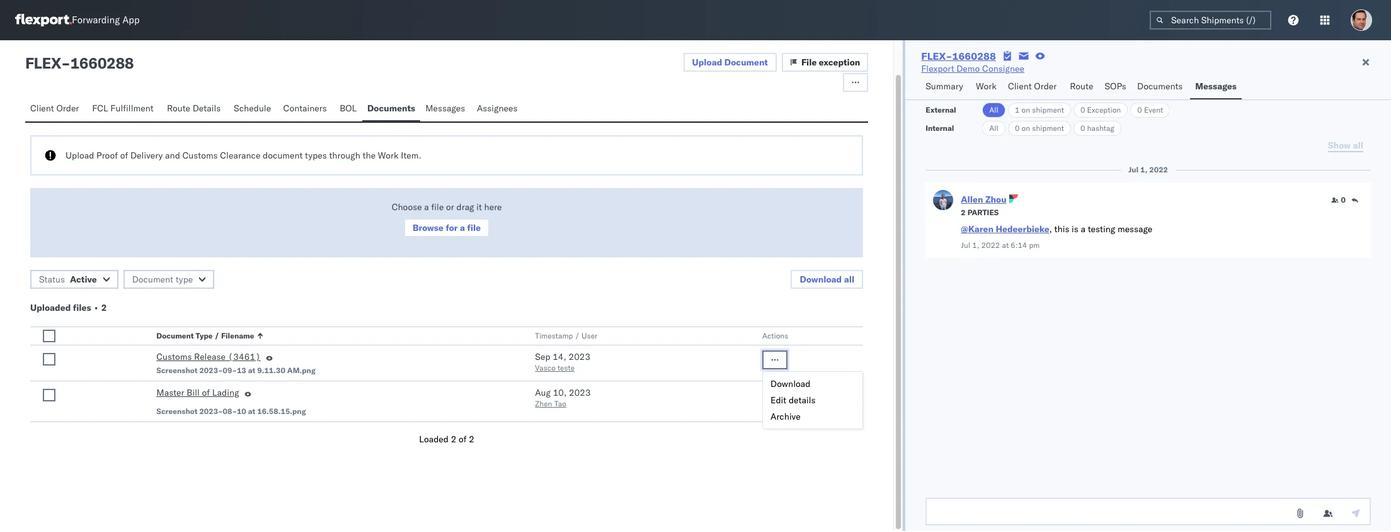 Task type: locate. For each thing, give the bounding box(es) containing it.
summary button
[[921, 75, 971, 100]]

message
[[1118, 224, 1153, 235]]

on down '1 on shipment'
[[1022, 123, 1030, 133]]

2023- down release at the bottom left of the page
[[199, 366, 223, 376]]

/
[[215, 331, 219, 341], [575, 331, 580, 341]]

work
[[976, 81, 997, 92], [378, 150, 399, 161]]

internal
[[926, 123, 954, 133]]

0 vertical spatial order
[[1034, 81, 1057, 92]]

2 shipment from the top
[[1032, 123, 1064, 133]]

1 vertical spatial 2023
[[569, 388, 591, 399]]

1 horizontal spatial order
[[1034, 81, 1057, 92]]

0 horizontal spatial 1,
[[972, 241, 979, 250]]

a inside button
[[460, 222, 465, 234]]

1 horizontal spatial a
[[460, 222, 465, 234]]

testing
[[1088, 224, 1115, 235]]

timestamp
[[535, 331, 573, 341]]

1 horizontal spatial 1,
[[1141, 165, 1148, 175]]

0 vertical spatial client
[[1008, 81, 1032, 92]]

0 horizontal spatial of
[[120, 150, 128, 161]]

1 horizontal spatial client order button
[[1003, 75, 1065, 100]]

screenshot up master
[[156, 366, 198, 376]]

1 vertical spatial all button
[[982, 121, 1006, 136]]

file left or
[[431, 202, 444, 213]]

1 vertical spatial 2022
[[981, 241, 1000, 250]]

at
[[1002, 241, 1009, 250], [248, 366, 255, 376], [248, 407, 255, 416]]

work inside button
[[976, 81, 997, 92]]

0 vertical spatial customs
[[182, 150, 218, 161]]

flex-
[[921, 50, 952, 62]]

on right 1
[[1022, 105, 1030, 115]]

all for 1
[[989, 105, 999, 115]]

zhen
[[535, 399, 552, 409]]

2 on from the top
[[1022, 123, 1030, 133]]

a right is
[[1081, 224, 1086, 235]]

1 horizontal spatial 2022
[[1149, 165, 1168, 175]]

2 screenshot from the top
[[156, 407, 198, 416]]

document for document type
[[132, 274, 173, 285]]

flex-1660288
[[921, 50, 996, 62]]

document
[[724, 57, 768, 68], [132, 274, 173, 285], [156, 331, 194, 341]]

work down flexport demo consignee
[[976, 81, 997, 92]]

1 horizontal spatial 1660288
[[952, 50, 996, 62]]

1 all button from the top
[[982, 103, 1006, 118]]

documents right bol button
[[367, 103, 415, 114]]

1 vertical spatial at
[[248, 366, 255, 376]]

client order up '1 on shipment'
[[1008, 81, 1057, 92]]

sops button
[[1100, 75, 1132, 100]]

0 vertical spatial download
[[800, 274, 842, 285]]

or
[[446, 202, 454, 213]]

1 horizontal spatial messages
[[1195, 81, 1237, 92]]

upload inside button
[[692, 57, 722, 68]]

2 all button from the top
[[982, 121, 1006, 136]]

screenshot 2023-08-10 at 16.58.15.png
[[156, 407, 306, 416]]

0 horizontal spatial jul
[[961, 241, 970, 250]]

1 vertical spatial 1,
[[972, 241, 979, 250]]

0 for 0 on shipment
[[1015, 123, 1020, 133]]

work right 'the'
[[378, 150, 399, 161]]

0 horizontal spatial 1660288
[[70, 54, 134, 72]]

a right the choose
[[424, 202, 429, 213]]

loaded
[[419, 434, 449, 445]]

2023 right 10,
[[569, 388, 591, 399]]

1 vertical spatial file
[[467, 222, 481, 234]]

documents
[[1137, 81, 1183, 92], [367, 103, 415, 114]]

upload
[[692, 57, 722, 68], [66, 150, 94, 161]]

release
[[194, 352, 226, 363]]

shipment down '1 on shipment'
[[1032, 123, 1064, 133]]

14,
[[553, 352, 566, 363]]

all down work button
[[989, 123, 999, 133]]

2 all from the top
[[989, 123, 999, 133]]

0 vertical spatial 2023-
[[199, 366, 223, 376]]

is
[[1072, 224, 1079, 235]]

download all
[[800, 274, 855, 285]]

2023- for sep
[[199, 366, 223, 376]]

0 horizontal spatial route
[[167, 103, 190, 114]]

/ left user
[[575, 331, 580, 341]]

1 horizontal spatial documents button
[[1132, 75, 1190, 100]]

2 vertical spatial at
[[248, 407, 255, 416]]

documents button up event
[[1132, 75, 1190, 100]]

documents button right the "bol" at the left of the page
[[362, 97, 420, 122]]

1 vertical spatial on
[[1022, 123, 1030, 133]]

0 vertical spatial screenshot
[[156, 366, 198, 376]]

summary
[[926, 81, 963, 92]]

for
[[446, 222, 458, 234]]

clearance
[[220, 150, 260, 161]]

0 horizontal spatial client
[[30, 103, 54, 114]]

schedule
[[234, 103, 271, 114]]

2023-
[[199, 366, 223, 376], [199, 407, 223, 416]]

Search Shipments (/) text field
[[1150, 11, 1272, 30]]

@karen hedeerbieke button
[[961, 224, 1049, 235]]

all button
[[982, 103, 1006, 118], [982, 121, 1006, 136]]

all button for 0
[[982, 121, 1006, 136]]

download for edit
[[771, 379, 811, 390]]

2023 for sep 14, 2023
[[569, 352, 591, 363]]

1 2023 from the top
[[569, 352, 591, 363]]

download up details
[[771, 379, 811, 390]]

1 vertical spatial 2023-
[[199, 407, 223, 416]]

2023 up teste
[[569, 352, 591, 363]]

route
[[1070, 81, 1093, 92], [167, 103, 190, 114]]

of for bill
[[202, 388, 210, 399]]

1 horizontal spatial upload
[[692, 57, 722, 68]]

active
[[70, 274, 97, 285]]

all for 0
[[989, 123, 999, 133]]

download inside button
[[800, 274, 842, 285]]

sep
[[535, 352, 550, 363]]

all button down work button
[[982, 121, 1006, 136]]

client up 1
[[1008, 81, 1032, 92]]

am.png
[[287, 366, 316, 376]]

1 vertical spatial messages
[[425, 103, 465, 114]]

0 vertical spatial documents
[[1137, 81, 1183, 92]]

route left details
[[167, 103, 190, 114]]

route button
[[1065, 75, 1100, 100]]

0 horizontal spatial documents
[[367, 103, 415, 114]]

0 horizontal spatial order
[[56, 103, 79, 114]]

flexport. image
[[15, 14, 72, 26]]

download left all
[[800, 274, 842, 285]]

aug
[[535, 388, 551, 399]]

0 vertical spatial at
[[1002, 241, 1009, 250]]

0 vertical spatial all
[[989, 105, 999, 115]]

customs
[[182, 150, 218, 161], [156, 352, 192, 363]]

1 vertical spatial shipment
[[1032, 123, 1064, 133]]

0 vertical spatial 2022
[[1149, 165, 1168, 175]]

1 horizontal spatial jul
[[1129, 165, 1139, 175]]

jul 1, 2022
[[1129, 165, 1168, 175]]

screenshot 2023-09-13 at 9.11.30 am.png
[[156, 366, 316, 376]]

6:14
[[1011, 241, 1027, 250]]

of right proof
[[120, 150, 128, 161]]

None text field
[[926, 498, 1371, 526]]

13
[[237, 366, 246, 376]]

client down flex
[[30, 103, 54, 114]]

uploaded files ∙ 2
[[30, 302, 107, 314]]

1 vertical spatial of
[[202, 388, 210, 399]]

file exception
[[801, 57, 860, 68]]

1 horizontal spatial of
[[202, 388, 210, 399]]

1 horizontal spatial work
[[976, 81, 997, 92]]

download
[[800, 274, 842, 285], [771, 379, 811, 390]]

document inside button
[[156, 331, 194, 341]]

0 horizontal spatial upload
[[66, 150, 94, 161]]

browse for a file
[[413, 222, 481, 234]]

route up 0 exception
[[1070, 81, 1093, 92]]

0 vertical spatial all button
[[982, 103, 1006, 118]]

1 screenshot from the top
[[156, 366, 198, 376]]

and
[[165, 150, 180, 161]]

forwarding
[[72, 14, 120, 26]]

assignees
[[477, 103, 518, 114]]

1 vertical spatial document
[[132, 274, 173, 285]]

1 vertical spatial screenshot
[[156, 407, 198, 416]]

browse
[[413, 222, 444, 234]]

0 vertical spatial work
[[976, 81, 997, 92]]

2 2023- from the top
[[199, 407, 223, 416]]

order left the fcl
[[56, 103, 79, 114]]

None checkbox
[[43, 330, 55, 343], [43, 389, 55, 402], [43, 330, 55, 343], [43, 389, 55, 402]]

download for all
[[800, 274, 842, 285]]

0 horizontal spatial messages
[[425, 103, 465, 114]]

shipment for 0 on shipment
[[1032, 123, 1064, 133]]

of right the loaded
[[459, 434, 467, 445]]

demo
[[957, 63, 980, 74]]

0 inside 'button'
[[1341, 195, 1346, 205]]

1 horizontal spatial /
[[575, 331, 580, 341]]

customs release (3461)
[[156, 352, 261, 363]]

1 all from the top
[[989, 105, 999, 115]]

10
[[237, 407, 246, 416]]

0 horizontal spatial /
[[215, 331, 219, 341]]

1 vertical spatial download
[[771, 379, 811, 390]]

documents up event
[[1137, 81, 1183, 92]]

0 vertical spatial document
[[724, 57, 768, 68]]

1 horizontal spatial route
[[1070, 81, 1093, 92]]

0 for 0 hashtag
[[1081, 123, 1085, 133]]

1 on from the top
[[1022, 105, 1030, 115]]

upload for upload proof of delivery and customs clearance document types through the work item.
[[66, 150, 94, 161]]

0 vertical spatial jul
[[1129, 165, 1139, 175]]

2 2023 from the top
[[569, 388, 591, 399]]

1 vertical spatial route
[[167, 103, 190, 114]]

route for route
[[1070, 81, 1093, 92]]

0 vertical spatial upload
[[692, 57, 722, 68]]

order for the right client order button
[[1034, 81, 1057, 92]]

client order left the fcl
[[30, 103, 79, 114]]

client order
[[1008, 81, 1057, 92], [30, 103, 79, 114]]

2022
[[1149, 165, 1168, 175], [981, 241, 1000, 250]]

client order button left the fcl
[[25, 97, 87, 122]]

0 vertical spatial of
[[120, 150, 128, 161]]

fulfillment
[[110, 103, 153, 114]]

0 vertical spatial shipment
[[1032, 105, 1064, 115]]

∙
[[93, 302, 99, 314]]

exception
[[1087, 105, 1121, 115]]

0 button
[[1331, 195, 1346, 205]]

file down it
[[467, 222, 481, 234]]

forwarding app
[[72, 14, 140, 26]]

2023 for aug 10, 2023
[[569, 388, 591, 399]]

0 for 0
[[1341, 195, 1346, 205]]

1 vertical spatial order
[[56, 103, 79, 114]]

2 parties
[[961, 208, 999, 217]]

2 vertical spatial of
[[459, 434, 467, 445]]

1 vertical spatial client order
[[30, 103, 79, 114]]

0 horizontal spatial client order button
[[25, 97, 87, 122]]

0 horizontal spatial file
[[431, 202, 444, 213]]

1 vertical spatial upload
[[66, 150, 94, 161]]

0 for 0 event
[[1138, 105, 1142, 115]]

of right 'bill'
[[202, 388, 210, 399]]

proof
[[96, 150, 118, 161]]

1 on shipment
[[1015, 105, 1064, 115]]

file inside button
[[467, 222, 481, 234]]

customs left release at the bottom left of the page
[[156, 352, 192, 363]]

0 vertical spatial route
[[1070, 81, 1093, 92]]

1 vertical spatial jul
[[961, 241, 970, 250]]

@karen
[[961, 224, 994, 235]]

1, down '@karen'
[[972, 241, 979, 250]]

download inside download edit details archive
[[771, 379, 811, 390]]

user
[[582, 331, 598, 341]]

at right 13
[[248, 366, 255, 376]]

2 horizontal spatial a
[[1081, 224, 1086, 235]]

0 on shipment
[[1015, 123, 1064, 133]]

uploaded
[[30, 302, 71, 314]]

order for left client order button
[[56, 103, 79, 114]]

at for aug 10, 2023
[[248, 407, 255, 416]]

at left 6:14
[[1002, 241, 1009, 250]]

document
[[263, 150, 303, 161]]

file exception button
[[782, 53, 868, 72], [782, 53, 868, 72]]

None checkbox
[[43, 353, 55, 366]]

2023 inside sep 14, 2023 vasco teste
[[569, 352, 591, 363]]

jul
[[1129, 165, 1139, 175], [961, 241, 970, 250]]

2022 down '@karen'
[[981, 241, 1000, 250]]

order up '1 on shipment'
[[1034, 81, 1057, 92]]

1
[[1015, 105, 1020, 115]]

2 horizontal spatial of
[[459, 434, 467, 445]]

a right "for"
[[460, 222, 465, 234]]

lading
[[212, 388, 239, 399]]

2023- down master bill of lading link
[[199, 407, 223, 416]]

all left 1
[[989, 105, 999, 115]]

1 vertical spatial customs
[[156, 352, 192, 363]]

2 vertical spatial document
[[156, 331, 194, 341]]

1 vertical spatial work
[[378, 150, 399, 161]]

client order button
[[1003, 75, 1065, 100], [25, 97, 87, 122]]

1 horizontal spatial client
[[1008, 81, 1032, 92]]

shipment
[[1032, 105, 1064, 115], [1032, 123, 1064, 133]]

1660288 down forwarding app
[[70, 54, 134, 72]]

-
[[61, 54, 70, 72]]

shipment up 0 on shipment at the right of the page
[[1032, 105, 1064, 115]]

2022 down event
[[1149, 165, 1168, 175]]

bol
[[340, 103, 357, 114]]

at for sep 14, 2023
[[248, 366, 255, 376]]

of for proof
[[120, 150, 128, 161]]

1 2023- from the top
[[199, 366, 223, 376]]

1 horizontal spatial file
[[467, 222, 481, 234]]

it
[[476, 202, 482, 213]]

0 vertical spatial on
[[1022, 105, 1030, 115]]

client order button up '1 on shipment'
[[1003, 75, 1065, 100]]

all button left 1
[[982, 103, 1006, 118]]

details
[[193, 103, 221, 114]]

1 vertical spatial client
[[30, 103, 54, 114]]

1660288 up flexport demo consignee
[[952, 50, 996, 62]]

a
[[424, 202, 429, 213], [460, 222, 465, 234], [1081, 224, 1086, 235]]

jul down '@karen'
[[961, 241, 970, 250]]

0 vertical spatial client order
[[1008, 81, 1057, 92]]

1, down 0 event
[[1141, 165, 1148, 175]]

screenshot down master
[[156, 407, 198, 416]]

this
[[1055, 224, 1070, 235]]

at right 10
[[248, 407, 255, 416]]

0 horizontal spatial 2022
[[981, 241, 1000, 250]]

1 vertical spatial all
[[989, 123, 999, 133]]

screenshot for aug
[[156, 407, 198, 416]]

customs right and
[[182, 150, 218, 161]]

1 shipment from the top
[[1032, 105, 1064, 115]]

2023 inside aug 10, 2023 zhen tao
[[569, 388, 591, 399]]

0 vertical spatial 2023
[[569, 352, 591, 363]]

allen zhou
[[961, 194, 1007, 205]]

document type button
[[123, 270, 214, 289]]

/ right type
[[215, 331, 219, 341]]

1 vertical spatial documents
[[367, 103, 415, 114]]

master
[[156, 388, 184, 399]]

order
[[1034, 81, 1057, 92], [56, 103, 79, 114]]

jul up message
[[1129, 165, 1139, 175]]



Task type: vqa. For each thing, say whether or not it's contained in the screenshot.
Ocean to the top
no



Task type: describe. For each thing, give the bounding box(es) containing it.
choose
[[392, 202, 422, 213]]

0 vertical spatial file
[[431, 202, 444, 213]]

pm
[[1029, 241, 1040, 250]]

filename
[[221, 331, 254, 341]]

bill
[[187, 388, 200, 399]]

flex
[[25, 54, 61, 72]]

on for 0
[[1022, 123, 1030, 133]]

flex-1660288 link
[[921, 50, 996, 62]]

external
[[926, 105, 956, 115]]

drag
[[457, 202, 474, 213]]

master bill of lading
[[156, 388, 239, 399]]

app
[[122, 14, 140, 26]]

sep 14, 2023 vasco teste
[[535, 352, 591, 373]]

route details
[[167, 103, 221, 114]]

client for left client order button
[[30, 103, 54, 114]]

allen
[[961, 194, 983, 205]]

2023- for aug
[[199, 407, 223, 416]]

parties
[[968, 208, 999, 217]]

timestamp / user button
[[533, 329, 737, 342]]

flexport demo consignee
[[921, 63, 1025, 74]]

,
[[1049, 224, 1052, 235]]

0 for 0 exception
[[1081, 105, 1085, 115]]

files
[[73, 302, 91, 314]]

client for the right client order button
[[1008, 81, 1032, 92]]

flex - 1660288
[[25, 54, 134, 72]]

2 inside button
[[961, 208, 966, 217]]

zhou
[[985, 194, 1007, 205]]

timestamp / user
[[535, 331, 598, 341]]

screenshot for sep
[[156, 366, 198, 376]]

forwarding app link
[[15, 14, 140, 26]]

a inside @karen hedeerbieke , this is a testing message jul 1, 2022 at 6:14 pm
[[1081, 224, 1086, 235]]

vasco
[[535, 364, 556, 373]]

work button
[[971, 75, 1003, 100]]

0 horizontal spatial client order
[[30, 103, 79, 114]]

0 vertical spatial messages
[[1195, 81, 1237, 92]]

1 horizontal spatial documents
[[1137, 81, 1183, 92]]

0 horizontal spatial a
[[424, 202, 429, 213]]

master bill of lading link
[[156, 387, 239, 402]]

upload document button
[[683, 53, 777, 72]]

allen zhou button
[[961, 194, 1007, 205]]

actions
[[762, 331, 788, 341]]

delivery
[[130, 150, 163, 161]]

10,
[[553, 388, 567, 399]]

document type / filename button
[[154, 329, 510, 342]]

route details button
[[162, 97, 229, 122]]

on for 1
[[1022, 105, 1030, 115]]

2022 inside @karen hedeerbieke , this is a testing message jul 1, 2022 at 6:14 pm
[[981, 241, 1000, 250]]

1 / from the left
[[215, 331, 219, 341]]

0 horizontal spatial messages button
[[420, 97, 472, 122]]

fcl fulfillment button
[[87, 97, 162, 122]]

16.58.15.png
[[257, 407, 306, 416]]

08-
[[223, 407, 237, 416]]

2 parties button
[[961, 207, 999, 218]]

archive
[[771, 411, 801, 423]]

0 horizontal spatial work
[[378, 150, 399, 161]]

document type
[[132, 274, 193, 285]]

the
[[363, 150, 376, 161]]

9.11.30
[[257, 366, 285, 376]]

jul inside @karen hedeerbieke , this is a testing message jul 1, 2022 at 6:14 pm
[[961, 241, 970, 250]]

09-
[[223, 366, 237, 376]]

aug 10, 2023 zhen tao
[[535, 388, 591, 409]]

customs release (3461) link
[[156, 351, 261, 366]]

browse for a file button
[[404, 219, 490, 238]]

sops
[[1105, 81, 1127, 92]]

@karen hedeerbieke , this is a testing message jul 1, 2022 at 6:14 pm
[[961, 224, 1153, 250]]

consignee
[[982, 63, 1025, 74]]

type
[[176, 274, 193, 285]]

0 horizontal spatial documents button
[[362, 97, 420, 122]]

document for document type / filename
[[156, 331, 194, 341]]

here
[[484, 202, 502, 213]]

0 event
[[1138, 105, 1163, 115]]

at inside @karen hedeerbieke , this is a testing message jul 1, 2022 at 6:14 pm
[[1002, 241, 1009, 250]]

fcl
[[92, 103, 108, 114]]

flexport
[[921, 63, 954, 74]]

(3461)
[[228, 352, 261, 363]]

2 / from the left
[[575, 331, 580, 341]]

all button for 1
[[982, 103, 1006, 118]]

shipment for 1 on shipment
[[1032, 105, 1064, 115]]

of for 2
[[459, 434, 467, 445]]

upload for upload document
[[692, 57, 722, 68]]

0 hashtag
[[1081, 123, 1115, 133]]

file
[[801, 57, 817, 68]]

details
[[789, 395, 816, 406]]

fcl fulfillment
[[92, 103, 153, 114]]

containers button
[[278, 97, 335, 122]]

0 vertical spatial 1,
[[1141, 165, 1148, 175]]

item.
[[401, 150, 421, 161]]

1 horizontal spatial messages button
[[1190, 75, 1242, 100]]

schedule button
[[229, 97, 278, 122]]

through
[[329, 150, 360, 161]]

all
[[844, 274, 855, 285]]

0 exception
[[1081, 105, 1121, 115]]

tao
[[554, 399, 566, 409]]

upload proof of delivery and customs clearance document types through the work item.
[[66, 150, 421, 161]]

route for route details
[[167, 103, 190, 114]]

status active
[[39, 274, 97, 285]]

assignees button
[[472, 97, 525, 122]]

1, inside @karen hedeerbieke , this is a testing message jul 1, 2022 at 6:14 pm
[[972, 241, 979, 250]]

1 horizontal spatial client order
[[1008, 81, 1057, 92]]



